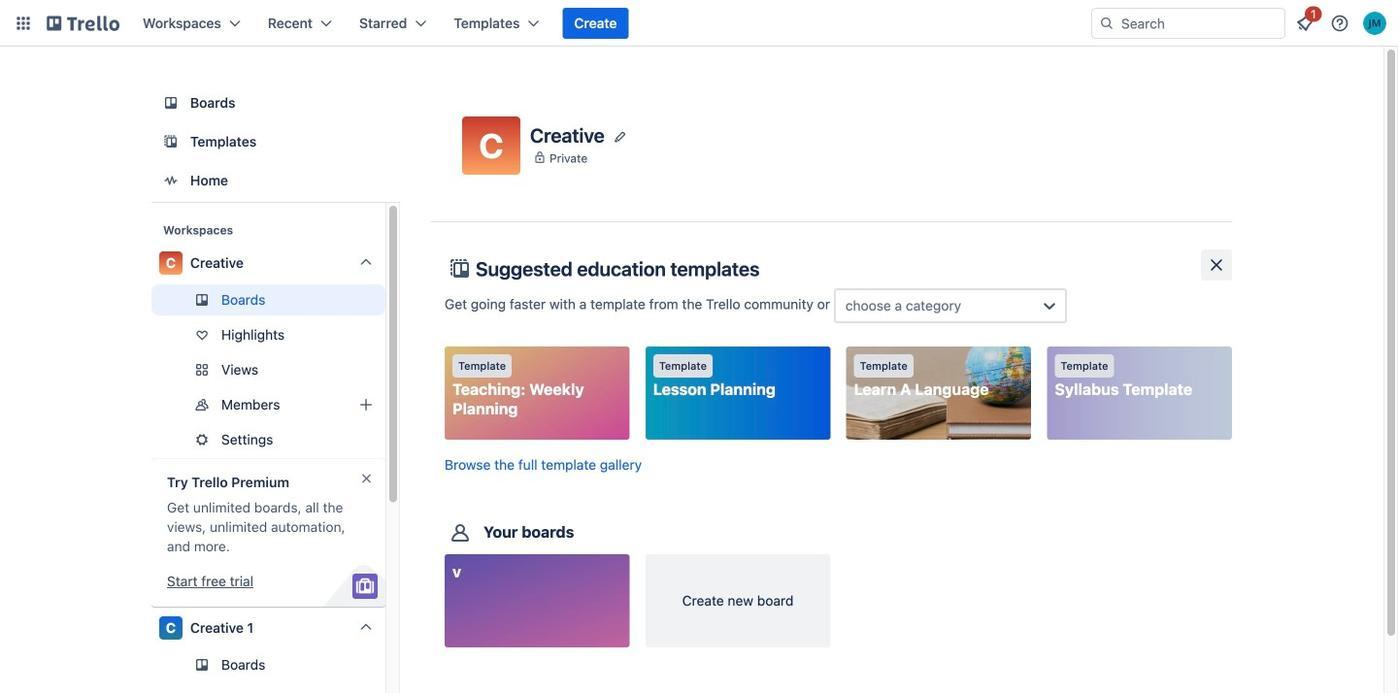 Task type: vqa. For each thing, say whether or not it's contained in the screenshot.
rightmost Templates
no



Task type: locate. For each thing, give the bounding box(es) containing it.
forward image up forward icon on the left of the page
[[382, 358, 405, 382]]

0 vertical spatial forward image
[[382, 358, 405, 382]]

1 vertical spatial forward image
[[382, 428, 405, 452]]

forward image
[[382, 358, 405, 382], [382, 428, 405, 452]]

jeremy miller (jeremymiller198) image
[[1364, 12, 1387, 35]]

1 forward image from the top
[[382, 358, 405, 382]]

1 notification image
[[1294, 12, 1317, 35]]

forward image down forward icon on the left of the page
[[382, 428, 405, 452]]

back to home image
[[47, 8, 119, 39]]

Search field
[[1115, 10, 1285, 37]]

home image
[[159, 169, 183, 192]]

search image
[[1099, 16, 1115, 31]]



Task type: describe. For each thing, give the bounding box(es) containing it.
2 forward image from the top
[[382, 428, 405, 452]]

open information menu image
[[1331, 14, 1350, 33]]

add image
[[354, 393, 378, 417]]

template board image
[[159, 130, 183, 153]]

primary element
[[0, 0, 1399, 47]]

forward image
[[382, 393, 405, 417]]

board image
[[159, 91, 183, 115]]



